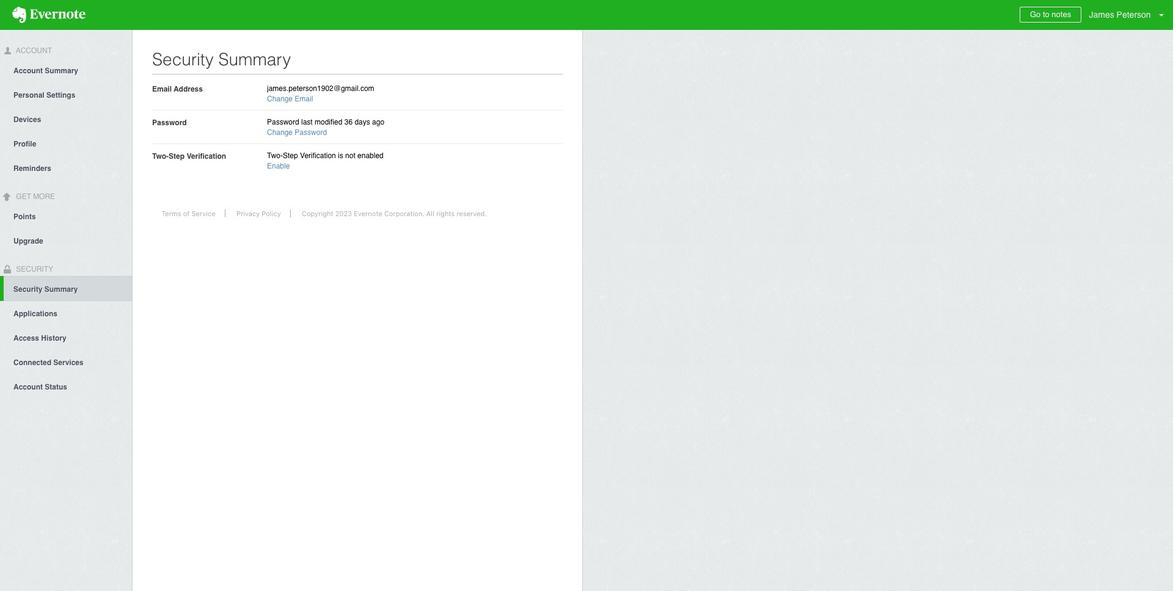 Task type: describe. For each thing, give the bounding box(es) containing it.
reserved.
[[457, 210, 487, 218]]

address
[[174, 85, 203, 94]]

terms of service link
[[152, 210, 225, 218]]

summary for 'security summary' link
[[44, 286, 78, 294]]

1 horizontal spatial security summary
[[152, 50, 291, 69]]

modified
[[315, 118, 342, 127]]

history
[[41, 335, 66, 343]]

enabled
[[358, 152, 384, 160]]

step for two-step verification
[[169, 152, 185, 161]]

email address
[[152, 85, 203, 94]]

james
[[1089, 10, 1115, 20]]

evernote link
[[0, 0, 98, 30]]

to
[[1043, 10, 1050, 19]]

connected services
[[13, 359, 84, 368]]

peterson
[[1117, 10, 1151, 20]]

change inside the password last modified 36 days ago change password
[[267, 128, 293, 137]]

account summary link
[[0, 58, 132, 82]]

password for password last modified 36 days ago change password
[[267, 118, 299, 127]]

personal settings link
[[0, 82, 132, 107]]

policy
[[262, 210, 281, 218]]

reminders link
[[0, 156, 132, 180]]

profile
[[13, 140, 36, 148]]

james.peterson1902@gmail.com
[[267, 84, 374, 93]]

password for password
[[152, 119, 187, 127]]

not
[[345, 152, 356, 160]]

enable
[[267, 162, 290, 171]]

summary up change email link
[[218, 50, 291, 69]]

reminders
[[13, 164, 51, 173]]

change email link
[[267, 95, 313, 103]]

account for account status
[[13, 383, 43, 392]]

personal settings
[[13, 91, 75, 99]]

security inside 'security summary' link
[[13, 286, 42, 294]]

james peterson link
[[1086, 0, 1173, 30]]

connected
[[13, 359, 51, 368]]

devices link
[[0, 107, 132, 131]]

password last modified 36 days ago change password
[[267, 118, 384, 137]]

go to notes link
[[1020, 7, 1082, 23]]

get more
[[14, 192, 55, 201]]

corporation.
[[384, 210, 425, 218]]

settings
[[46, 91, 75, 99]]

access history link
[[0, 326, 132, 350]]

email inside james.peterson1902@gmail.com change email
[[295, 95, 313, 103]]

0 vertical spatial security
[[152, 50, 214, 69]]

enable link
[[267, 162, 290, 171]]

1 vertical spatial security summary
[[13, 286, 78, 294]]

evernote
[[354, 210, 382, 218]]



Task type: locate. For each thing, give the bounding box(es) containing it.
terms
[[162, 210, 181, 218]]

step
[[283, 152, 298, 160], [169, 152, 185, 161]]

1 vertical spatial account
[[13, 66, 43, 75]]

step up the terms
[[169, 152, 185, 161]]

last
[[301, 118, 313, 127]]

points
[[13, 212, 36, 221]]

ago
[[372, 118, 384, 127]]

summary up personal settings link
[[45, 66, 78, 75]]

0 vertical spatial security summary
[[152, 50, 291, 69]]

of
[[183, 210, 190, 218]]

connected services link
[[0, 350, 132, 375]]

two- up the terms
[[152, 152, 169, 161]]

terms of service
[[162, 210, 215, 218]]

change inside james.peterson1902@gmail.com change email
[[267, 95, 293, 103]]

1 vertical spatial email
[[295, 95, 313, 103]]

get
[[16, 192, 31, 201]]

access history
[[13, 335, 66, 343]]

2 vertical spatial account
[[13, 383, 43, 392]]

security
[[152, 50, 214, 69], [14, 265, 53, 274], [13, 286, 42, 294]]

1 horizontal spatial verification
[[300, 152, 336, 160]]

service
[[192, 210, 215, 218]]

1 vertical spatial security
[[14, 265, 53, 274]]

change up the change password link
[[267, 95, 293, 103]]

account down the connected at the bottom left of the page
[[13, 383, 43, 392]]

security down upgrade
[[14, 265, 53, 274]]

security summary
[[152, 50, 291, 69], [13, 286, 78, 294]]

two-
[[267, 152, 283, 160], [152, 152, 169, 161]]

0 vertical spatial change
[[267, 95, 293, 103]]

change password link
[[267, 128, 327, 137]]

step inside two-step verification is not enabled enable
[[283, 152, 298, 160]]

personal
[[13, 91, 44, 99]]

two- up enable link
[[267, 152, 283, 160]]

copyright 2023 evernote corporation. all rights reserved.
[[302, 210, 487, 218]]

all
[[426, 210, 435, 218]]

two-step verification
[[152, 152, 226, 161]]

account
[[14, 46, 52, 55], [13, 66, 43, 75], [13, 383, 43, 392]]

security up applications
[[13, 286, 42, 294]]

password down last
[[295, 128, 327, 137]]

account up personal
[[13, 66, 43, 75]]

0 horizontal spatial security summary
[[13, 286, 78, 294]]

2 change from the top
[[267, 128, 293, 137]]

more
[[33, 192, 55, 201]]

1 horizontal spatial two-
[[267, 152, 283, 160]]

profile link
[[0, 131, 132, 156]]

verification for two-step verification is not enabled enable
[[300, 152, 336, 160]]

access
[[13, 335, 39, 343]]

upgrade link
[[0, 228, 132, 253]]

upgrade
[[13, 237, 43, 245]]

summary for account summary link
[[45, 66, 78, 75]]

password up the change password link
[[267, 118, 299, 127]]

evernote image
[[0, 7, 98, 23]]

two- for two-step verification is not enabled enable
[[267, 152, 283, 160]]

services
[[53, 359, 84, 368]]

0 horizontal spatial two-
[[152, 152, 169, 161]]

account summary
[[13, 66, 78, 75]]

privacy policy link
[[227, 210, 291, 218]]

applications
[[13, 310, 57, 319]]

copyright
[[302, 210, 333, 218]]

0 horizontal spatial verification
[[187, 152, 226, 161]]

days
[[355, 118, 370, 127]]

rights
[[436, 210, 455, 218]]

account for account
[[14, 46, 52, 55]]

verification for two-step verification
[[187, 152, 226, 161]]

verification up service
[[187, 152, 226, 161]]

0 horizontal spatial email
[[152, 85, 172, 94]]

account status
[[13, 383, 67, 392]]

privacy
[[236, 210, 260, 218]]

password
[[267, 118, 299, 127], [152, 119, 187, 127], [295, 128, 327, 137]]

account for account summary
[[13, 66, 43, 75]]

0 vertical spatial email
[[152, 85, 172, 94]]

change up enable link
[[267, 128, 293, 137]]

0 vertical spatial account
[[14, 46, 52, 55]]

step for two-step verification is not enabled enable
[[283, 152, 298, 160]]

2023
[[335, 210, 352, 218]]

1 horizontal spatial email
[[295, 95, 313, 103]]

account status link
[[0, 375, 132, 399]]

applications link
[[0, 302, 132, 326]]

status
[[45, 383, 67, 392]]

email left address
[[152, 85, 172, 94]]

verification
[[300, 152, 336, 160], [187, 152, 226, 161]]

two- for two-step verification
[[152, 152, 169, 161]]

summary up applications link
[[44, 286, 78, 294]]

is
[[338, 152, 343, 160]]

36
[[345, 118, 353, 127]]

two-step verification is not enabled enable
[[267, 152, 384, 171]]

points link
[[0, 204, 132, 228]]

security up address
[[152, 50, 214, 69]]

email
[[152, 85, 172, 94], [295, 95, 313, 103]]

verification left is
[[300, 152, 336, 160]]

email down james.peterson1902@gmail.com
[[295, 95, 313, 103]]

account up account summary
[[14, 46, 52, 55]]

1 horizontal spatial step
[[283, 152, 298, 160]]

devices
[[13, 115, 41, 124]]

change
[[267, 95, 293, 103], [267, 128, 293, 137]]

verification inside two-step verification is not enabled enable
[[300, 152, 336, 160]]

notes
[[1052, 10, 1071, 19]]

go to notes
[[1030, 10, 1071, 19]]

step up enable link
[[283, 152, 298, 160]]

security summary link
[[4, 276, 132, 302]]

2 vertical spatial security
[[13, 286, 42, 294]]

password down email address
[[152, 119, 187, 127]]

security summary up address
[[152, 50, 291, 69]]

summary
[[218, 50, 291, 69], [45, 66, 78, 75], [44, 286, 78, 294]]

1 change from the top
[[267, 95, 293, 103]]

go
[[1030, 10, 1041, 19]]

0 horizontal spatial step
[[169, 152, 185, 161]]

two- inside two-step verification is not enabled enable
[[267, 152, 283, 160]]

security summary up applications
[[13, 286, 78, 294]]

james.peterson1902@gmail.com change email
[[267, 84, 374, 103]]

james peterson
[[1089, 10, 1151, 20]]

privacy policy
[[236, 210, 281, 218]]

1 vertical spatial change
[[267, 128, 293, 137]]



Task type: vqa. For each thing, say whether or not it's contained in the screenshot.


